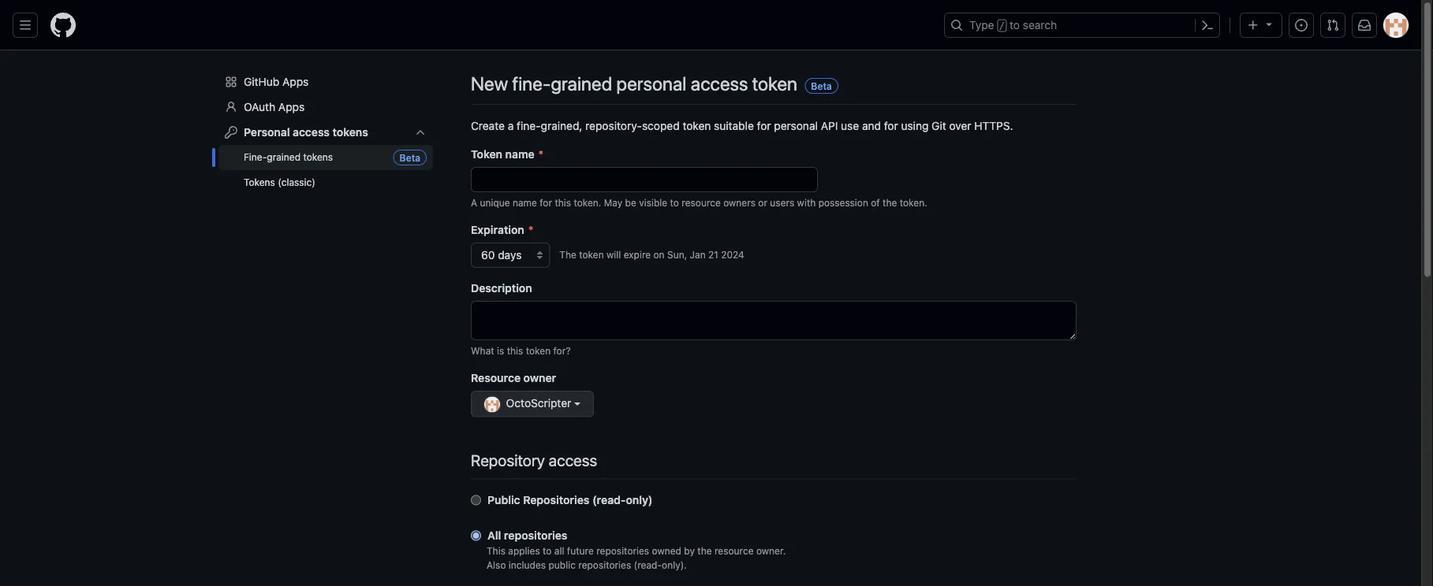 Task type: vqa. For each thing, say whether or not it's contained in the screenshot.
Code frequency link
no



Task type: describe. For each thing, give the bounding box(es) containing it.
using
[[901, 119, 929, 132]]

1 vertical spatial repositories
[[596, 546, 649, 557]]

visible
[[639, 197, 667, 208]]

github
[[244, 75, 279, 88]]

public
[[487, 494, 520, 507]]

0 vertical spatial resource
[[682, 197, 721, 208]]

beta for new fine-grained personal access token
[[811, 80, 832, 91]]

beta for fine-grained tokens
[[400, 152, 420, 163]]

apps for github apps
[[282, 75, 309, 88]]

jan
[[690, 249, 706, 260]]

token left for?
[[526, 345, 551, 357]]

(read- inside this applies to all  future repositories owned by the resource owner. also includes public repositories (read-only).
[[634, 560, 662, 571]]

search
[[1023, 19, 1057, 32]]

this
[[487, 546, 506, 557]]

octoscripter
[[506, 397, 574, 410]]

owned
[[652, 546, 681, 557]]

is
[[497, 345, 504, 357]]

personal
[[244, 126, 290, 139]]

octoscripter button
[[471, 391, 594, 418]]

token left will
[[579, 249, 604, 260]]

repository-
[[585, 119, 642, 132]]

personal access tokens list
[[219, 145, 433, 196]]

apps for oauth apps
[[278, 101, 305, 114]]

Public Repositories (read-only) radio
[[471, 496, 481, 506]]

what is this token for?
[[471, 345, 571, 357]]

fine-grained tokens
[[244, 152, 333, 163]]

also
[[487, 560, 506, 571]]

future
[[567, 546, 594, 557]]

token name
[[471, 148, 535, 161]]

with
[[797, 197, 816, 208]]

@octoscripter image
[[484, 397, 500, 413]]

use
[[841, 119, 859, 132]]

21
[[708, 249, 718, 260]]

Description text field
[[471, 301, 1077, 341]]

grained inside 'personal access tokens' list
[[267, 152, 301, 163]]

a
[[471, 197, 477, 208]]

new
[[471, 73, 508, 95]]

1 token. from the left
[[574, 197, 601, 208]]

on
[[654, 249, 665, 260]]

owner
[[524, 372, 556, 385]]

1 horizontal spatial for
[[757, 119, 771, 132]]

to for all
[[543, 546, 552, 557]]

only)
[[626, 494, 653, 507]]

all
[[554, 546, 564, 557]]

token
[[471, 148, 503, 161]]

to for search
[[1010, 19, 1020, 32]]

2 token. from the left
[[900, 197, 927, 208]]

owner.
[[756, 546, 786, 557]]

0 vertical spatial fine-
[[512, 73, 551, 95]]

owners
[[724, 197, 756, 208]]

create a fine-grained, repository-scoped token suitable for personal api use and for using git over https.
[[471, 119, 1013, 132]]

grained,
[[541, 119, 582, 132]]

command palette image
[[1201, 19, 1214, 32]]

0 horizontal spatial this
[[507, 345, 523, 357]]

resource inside this applies to all  future repositories owned by the resource owner. also includes public repositories (read-only).
[[715, 546, 754, 557]]

resource
[[471, 372, 521, 385]]

only).
[[662, 560, 687, 571]]

expire
[[624, 249, 651, 260]]

token up the create a fine-grained, repository-scoped token suitable for personal api use and for using git over https.
[[752, 73, 798, 95]]

0 vertical spatial repositories
[[504, 530, 568, 543]]

2 horizontal spatial for
[[884, 119, 898, 132]]

the inside this applies to all  future repositories owned by the resource owner. also includes public repositories (read-only).
[[698, 546, 712, 557]]

All repositories radio
[[471, 531, 481, 541]]

github apps link
[[219, 69, 433, 95]]

1 vertical spatial to
[[670, 197, 679, 208]]

key image
[[225, 126, 237, 139]]

token right scoped
[[683, 119, 711, 132]]

api
[[821, 119, 838, 132]]

all repositories
[[487, 530, 568, 543]]

https.
[[974, 119, 1013, 132]]

over
[[949, 119, 971, 132]]

description
[[471, 282, 532, 295]]

public repositories (read-only)
[[487, 494, 653, 507]]

expiration
[[471, 223, 524, 236]]

unique
[[480, 197, 510, 208]]

new fine-grained personal access token
[[471, 73, 798, 95]]

a
[[508, 119, 514, 132]]

plus image
[[1247, 19, 1260, 32]]

users
[[770, 197, 795, 208]]

repository access
[[471, 451, 597, 470]]



Task type: locate. For each thing, give the bounding box(es) containing it.
0 vertical spatial tokens
[[333, 126, 368, 139]]

2024
[[721, 249, 744, 260]]

homepage image
[[50, 13, 76, 38]]

0 horizontal spatial token.
[[574, 197, 601, 208]]

personal access tokens button
[[219, 120, 433, 145]]

1 vertical spatial personal
[[774, 119, 818, 132]]

resource owner
[[471, 372, 556, 385]]

0 vertical spatial to
[[1010, 19, 1020, 32]]

the token will expire on sun, jan 21 2024
[[559, 249, 744, 260]]

all
[[487, 530, 501, 543]]

1 vertical spatial resource
[[715, 546, 754, 557]]

0 vertical spatial (read-
[[592, 494, 626, 507]]

create
[[471, 119, 505, 132]]

tokens
[[333, 126, 368, 139], [303, 152, 333, 163]]

2 vertical spatial to
[[543, 546, 552, 557]]

1 horizontal spatial this
[[555, 197, 571, 208]]

the
[[883, 197, 897, 208], [698, 546, 712, 557]]

0 vertical spatial the
[[883, 197, 897, 208]]

1 horizontal spatial to
[[670, 197, 679, 208]]

(classic)
[[278, 177, 315, 188]]

git
[[932, 119, 946, 132]]

tokens
[[244, 177, 275, 188]]

name down a
[[505, 148, 535, 161]]

fine-
[[244, 152, 267, 163]]

1 vertical spatial fine-
[[517, 119, 541, 132]]

1 vertical spatial tokens
[[303, 152, 333, 163]]

to right /
[[1010, 19, 1020, 32]]

1 horizontal spatial personal
[[774, 119, 818, 132]]

2 vertical spatial repositories
[[578, 560, 631, 571]]

scoped
[[642, 119, 680, 132]]

the right of
[[883, 197, 897, 208]]

0 horizontal spatial the
[[698, 546, 712, 557]]

token.
[[574, 197, 601, 208], [900, 197, 927, 208]]

(read-
[[592, 494, 626, 507], [634, 560, 662, 571]]

repositories
[[504, 530, 568, 543], [596, 546, 649, 557], [578, 560, 631, 571]]

a unique name for this token. may be visible to resource owners or users with possession of the token.
[[471, 197, 927, 208]]

triangle down image
[[1263, 18, 1276, 30]]

name right unique
[[513, 197, 537, 208]]

fine- right a
[[517, 119, 541, 132]]

applies
[[508, 546, 540, 557]]

1 vertical spatial apps
[[278, 101, 305, 114]]

apps up oauth apps
[[282, 75, 309, 88]]

0 vertical spatial access
[[691, 73, 748, 95]]

beta up api
[[811, 80, 832, 91]]

1 vertical spatial (read-
[[634, 560, 662, 571]]

type / to search
[[969, 19, 1057, 32]]

2 horizontal spatial access
[[691, 73, 748, 95]]

by
[[684, 546, 695, 557]]

for right unique
[[540, 197, 552, 208]]

grained up grained,
[[551, 73, 612, 95]]

0 horizontal spatial for
[[540, 197, 552, 208]]

to inside this applies to all  future repositories owned by the resource owner. also includes public repositories (read-only).
[[543, 546, 552, 557]]

beta
[[811, 80, 832, 91], [400, 152, 420, 163]]

repositories right future
[[596, 546, 649, 557]]

access up the suitable
[[691, 73, 748, 95]]

git pull request image
[[1327, 19, 1339, 32]]

or
[[758, 197, 768, 208]]

Token name text field
[[471, 167, 818, 192]]

1 horizontal spatial grained
[[551, 73, 612, 95]]

0 horizontal spatial personal
[[617, 73, 687, 95]]

this right is
[[507, 345, 523, 357]]

(read- right repositories
[[592, 494, 626, 507]]

tokens inside list
[[303, 152, 333, 163]]

1 vertical spatial name
[[513, 197, 537, 208]]

1 vertical spatial access
[[293, 126, 330, 139]]

(read- down the owned
[[634, 560, 662, 571]]

option group
[[471, 492, 1077, 573]]

tokens (classic) link
[[219, 170, 433, 196]]

token. left may
[[574, 197, 601, 208]]

0 horizontal spatial access
[[293, 126, 330, 139]]

grained up tokens (classic)
[[267, 152, 301, 163]]

apps image
[[225, 76, 237, 88]]

grained
[[551, 73, 612, 95], [267, 152, 301, 163]]

to left all
[[543, 546, 552, 557]]

1 horizontal spatial access
[[549, 451, 597, 470]]

fine- right new
[[512, 73, 551, 95]]

for inside personal access token element
[[540, 197, 552, 208]]

for right the suitable
[[757, 119, 771, 132]]

tokens for personal access tokens
[[333, 126, 368, 139]]

0 horizontal spatial grained
[[267, 152, 301, 163]]

apps
[[282, 75, 309, 88], [278, 101, 305, 114]]

and
[[862, 119, 881, 132]]

option group containing public repositories (read-only)
[[471, 492, 1077, 573]]

token. right of
[[900, 197, 927, 208]]

what
[[471, 345, 494, 357]]

1 vertical spatial the
[[698, 546, 712, 557]]

notifications image
[[1358, 19, 1371, 32]]

personal left api
[[774, 119, 818, 132]]

/
[[999, 21, 1005, 32]]

to right visible
[[670, 197, 679, 208]]

the right "by"
[[698, 546, 712, 557]]

access
[[691, 73, 748, 95], [293, 126, 330, 139], [549, 451, 597, 470]]

1 vertical spatial grained
[[267, 152, 301, 163]]

0 vertical spatial apps
[[282, 75, 309, 88]]

access inside 'dropdown button'
[[293, 126, 330, 139]]

beta inside 'personal access tokens' list
[[400, 152, 420, 163]]

this left may
[[555, 197, 571, 208]]

fine-
[[512, 73, 551, 95], [517, 119, 541, 132]]

access for personal access tokens
[[293, 126, 330, 139]]

apps up "personal access tokens"
[[278, 101, 305, 114]]

for?
[[553, 345, 571, 357]]

this
[[555, 197, 571, 208], [507, 345, 523, 357]]

0 horizontal spatial to
[[543, 546, 552, 557]]

tokens for fine-grained tokens
[[303, 152, 333, 163]]

0 vertical spatial beta
[[811, 80, 832, 91]]

access up public repositories (read-only)
[[549, 451, 597, 470]]

may
[[604, 197, 623, 208]]

type
[[969, 19, 994, 32]]

2 vertical spatial access
[[549, 451, 597, 470]]

for right the and
[[884, 119, 898, 132]]

0 vertical spatial personal
[[617, 73, 687, 95]]

will
[[607, 249, 621, 260]]

repositories up applies
[[504, 530, 568, 543]]

oauth apps
[[244, 101, 305, 114]]

issue opened image
[[1295, 19, 1308, 32]]

personal up scoped
[[617, 73, 687, 95]]

be
[[625, 197, 636, 208]]

name
[[505, 148, 535, 161], [513, 197, 537, 208]]

of
[[871, 197, 880, 208]]

repository
[[471, 451, 545, 470]]

public
[[549, 560, 576, 571]]

suitable
[[714, 119, 754, 132]]

to
[[1010, 19, 1020, 32], [670, 197, 679, 208], [543, 546, 552, 557]]

repositories
[[523, 494, 590, 507]]

chevron down image
[[414, 126, 427, 139]]

1 vertical spatial this
[[507, 345, 523, 357]]

personal access tokens
[[244, 126, 368, 139]]

sun,
[[667, 249, 687, 260]]

tokens down personal access tokens 'dropdown button'
[[303, 152, 333, 163]]

personal access token element
[[471, 146, 1077, 587]]

includes
[[509, 560, 546, 571]]

1 horizontal spatial the
[[883, 197, 897, 208]]

1 horizontal spatial token.
[[900, 197, 927, 208]]

access for repository access
[[549, 451, 597, 470]]

this applies to all  future repositories owned by the resource owner. also includes public repositories (read-only).
[[487, 546, 786, 571]]

oauth apps link
[[219, 95, 433, 120]]

oauth
[[244, 101, 275, 114]]

0 horizontal spatial (read-
[[592, 494, 626, 507]]

0 vertical spatial this
[[555, 197, 571, 208]]

0 horizontal spatial beta
[[400, 152, 420, 163]]

person image
[[225, 101, 237, 114]]

resource left owners
[[682, 197, 721, 208]]

2 horizontal spatial to
[[1010, 19, 1020, 32]]

1 horizontal spatial beta
[[811, 80, 832, 91]]

personal
[[617, 73, 687, 95], [774, 119, 818, 132]]

tokens (classic)
[[244, 177, 315, 188]]

for
[[757, 119, 771, 132], [884, 119, 898, 132], [540, 197, 552, 208]]

1 vertical spatial beta
[[400, 152, 420, 163]]

resource left owner.
[[715, 546, 754, 557]]

access down oauth apps link on the left
[[293, 126, 330, 139]]

tokens down oauth apps link on the left
[[333, 126, 368, 139]]

1 horizontal spatial (read-
[[634, 560, 662, 571]]

beta down chevron down icon
[[400, 152, 420, 163]]

repositories down future
[[578, 560, 631, 571]]

possession
[[819, 197, 868, 208]]

github apps
[[244, 75, 309, 88]]

tokens inside 'dropdown button'
[[333, 126, 368, 139]]

the
[[559, 249, 576, 260]]

0 vertical spatial name
[[505, 148, 535, 161]]

0 vertical spatial grained
[[551, 73, 612, 95]]

token
[[752, 73, 798, 95], [683, 119, 711, 132], [579, 249, 604, 260], [526, 345, 551, 357]]



